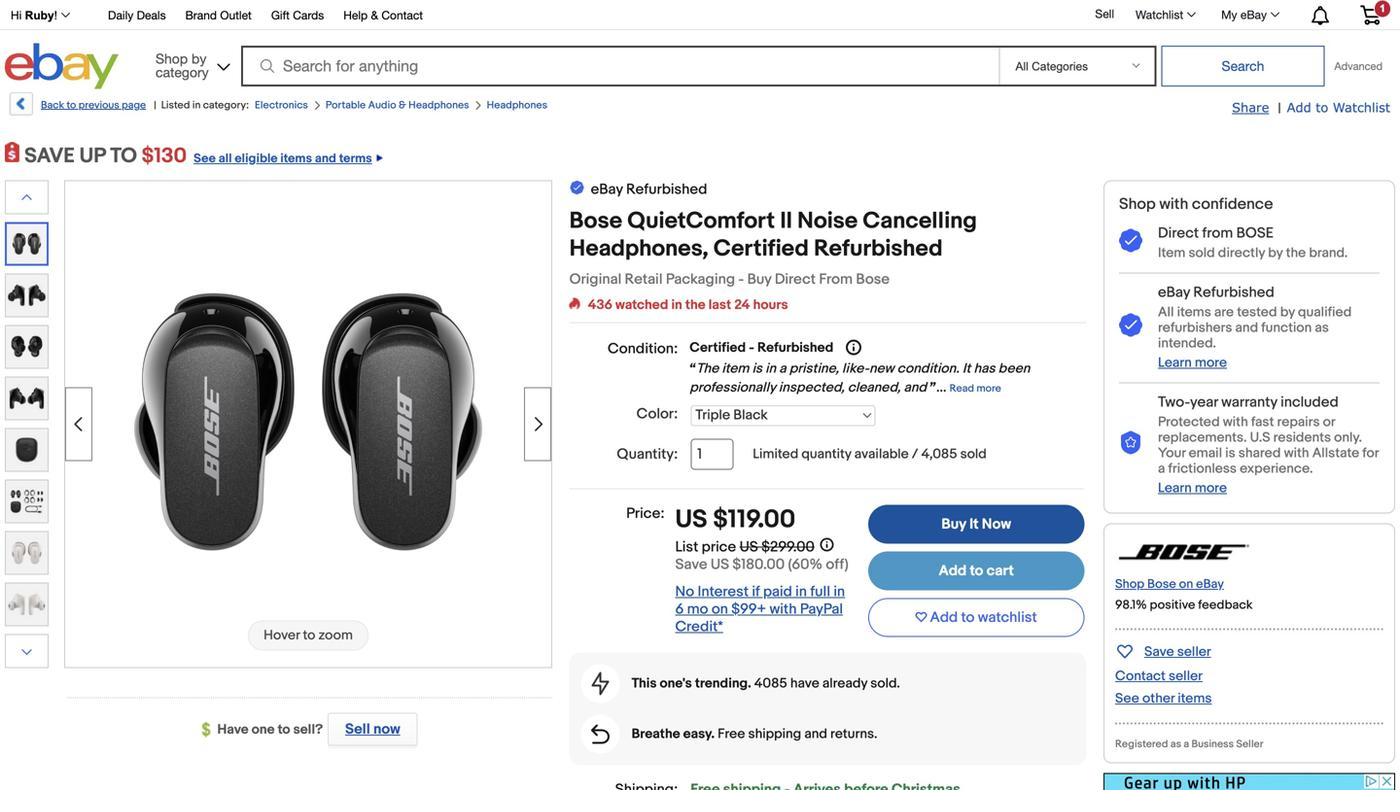Task type: locate. For each thing, give the bounding box(es) containing it.
1 horizontal spatial on
[[1179, 577, 1194, 592]]

1 vertical spatial as
[[1171, 738, 1182, 751]]

refurbished up the are
[[1194, 284, 1275, 301]]

original
[[570, 271, 622, 288]]

by right tested
[[1281, 304, 1295, 321]]

in down certified - refurbished
[[766, 361, 776, 377]]

year
[[1190, 394, 1218, 411]]

0 vertical spatial it
[[963, 361, 971, 377]]

watchlist inside watchlist link
[[1136, 8, 1184, 21]]

0 vertical spatial items
[[281, 151, 312, 166]]

4,085
[[922, 446, 958, 463]]

see all eligible items and terms
[[194, 151, 372, 166]]

two-year warranty included protected with fast repairs or replacements. u.s residents only. your email is shared with allstate for a frictionless experience. learn more
[[1158, 394, 1379, 497]]

shop by category banner
[[0, 0, 1396, 94]]

2 vertical spatial bose
[[1148, 577, 1177, 592]]

1 horizontal spatial sold
[[1189, 245, 1215, 262]]

98.1% positive feedback
[[1116, 598, 1253, 613]]

items right other
[[1178, 691, 1212, 707]]

account navigation
[[0, 0, 1396, 30]]

$130
[[142, 143, 187, 169]]

is down certified - refurbished
[[752, 361, 763, 377]]

1 vertical spatial a
[[1158, 461, 1166, 477]]

sell left watchlist link
[[1096, 7, 1115, 21]]

text__icon image
[[570, 179, 585, 198]]

read more link
[[950, 380, 1002, 396]]

1 vertical spatial sell
[[345, 721, 370, 739]]

with details__icon image for direct from bose
[[1119, 229, 1143, 254]]

have one to sell?
[[217, 722, 323, 739]]

1 vertical spatial shop
[[1119, 195, 1156, 214]]

0 vertical spatial bose
[[570, 208, 622, 235]]

with details__icon image
[[1119, 229, 1143, 254], [1119, 314, 1143, 338], [1119, 431, 1143, 456], [592, 673, 609, 696], [591, 725, 610, 745]]

0 vertical spatial seller
[[1178, 644, 1212, 661]]

ebay refurbished up headphones,
[[591, 181, 708, 198]]

add inside button
[[930, 609, 958, 627]]

and left terms
[[315, 151, 336, 166]]

2 vertical spatial by
[[1281, 304, 1295, 321]]

2 vertical spatial more
[[1195, 480, 1227, 497]]

1 horizontal spatial as
[[1315, 320, 1329, 336]]

items right all at top right
[[1177, 304, 1212, 321]]

/
[[912, 446, 919, 463]]

see left all
[[194, 151, 216, 166]]

1 vertical spatial bose
[[856, 271, 890, 288]]

more down frictionless on the bottom of the page
[[1195, 480, 1227, 497]]

0 vertical spatial direct
[[1158, 225, 1199, 242]]

trending.
[[695, 676, 752, 693]]

condition.
[[898, 361, 960, 377]]

buy
[[748, 271, 772, 288], [942, 516, 967, 533]]

with details__icon image left item
[[1119, 229, 1143, 254]]

shop up 98.1%
[[1116, 577, 1145, 592]]

1 horizontal spatial -
[[749, 340, 755, 356]]

1 horizontal spatial contact
[[1116, 668, 1166, 685]]

0 horizontal spatial sell
[[345, 721, 370, 739]]

learn down frictionless on the bottom of the page
[[1158, 480, 1192, 497]]

1 horizontal spatial a
[[1158, 461, 1166, 477]]

0 horizontal spatial ebay refurbished
[[591, 181, 708, 198]]

- up the 24
[[739, 271, 744, 288]]

learn down intended.
[[1158, 355, 1192, 371]]

it left now
[[970, 516, 979, 533]]

and left returns.
[[805, 727, 828, 743]]

0 horizontal spatial save
[[675, 556, 708, 574]]

category:
[[203, 99, 249, 112]]

bose down text__icon
[[570, 208, 622, 235]]

0 vertical spatial as
[[1315, 320, 1329, 336]]

with details__icon image left your
[[1119, 431, 1143, 456]]

| right 'share' button
[[1278, 100, 1281, 117]]

full
[[811, 583, 831, 601]]

2 learn from the top
[[1158, 480, 1192, 497]]

1 vertical spatial watchlist
[[1333, 100, 1391, 115]]

0 vertical spatial buy
[[748, 271, 772, 288]]

1 vertical spatial add
[[939, 563, 967, 580]]

bose
[[1237, 225, 1274, 242]]

packaging
[[666, 271, 735, 288]]

picture 4 of 13 image
[[6, 326, 48, 368]]

save
[[675, 556, 708, 574], [1145, 644, 1175, 661]]

more down has
[[977, 383, 1002, 395]]

watchlist down advanced
[[1333, 100, 1391, 115]]

my
[[1222, 8, 1238, 21]]

1 horizontal spatial is
[[1226, 445, 1236, 462]]

professionally
[[690, 380, 776, 396]]

u.s
[[1250, 430, 1271, 446]]

to inside share | add to watchlist
[[1316, 100, 1329, 115]]

bose quietcomfort ii noise cancelling headphones, certified refurbished original retail packaging - buy direct from bose
[[570, 208, 977, 288]]

save us $180.00 (60% off)
[[675, 556, 849, 574]]

| inside share | add to watchlist
[[1278, 100, 1281, 117]]

1 horizontal spatial see
[[1116, 691, 1140, 707]]

sell now link
[[323, 713, 418, 746]]

refurbished up the "pristine,"
[[758, 340, 834, 356]]

0 horizontal spatial watchlist
[[1136, 8, 1184, 21]]

0 vertical spatial shop
[[156, 51, 188, 67]]

0 vertical spatial certified
[[714, 235, 809, 263]]

dollar sign image
[[202, 723, 217, 738]]

1 horizontal spatial bose
[[856, 271, 890, 288]]

certified inside bose quietcomfort ii noise cancelling headphones, certified refurbished original retail packaging - buy direct from bose
[[714, 235, 809, 263]]

1 horizontal spatial |
[[1278, 100, 1281, 117]]

more
[[1195, 355, 1227, 371], [977, 383, 1002, 395], [1195, 480, 1227, 497]]

shop for shop by category
[[156, 51, 188, 67]]

with inside no interest if paid in full in 6 mo on $99+ with paypal credit*
[[770, 601, 797, 618]]

0 horizontal spatial a
[[779, 361, 786, 377]]

already
[[823, 676, 868, 693]]

2 vertical spatial shop
[[1116, 577, 1145, 592]]

2 vertical spatial items
[[1178, 691, 1212, 707]]

is right email in the bottom of the page
[[1226, 445, 1236, 462]]

0 horizontal spatial direct
[[775, 271, 816, 288]]

in right listed
[[192, 99, 201, 112]]

breathe easy. free shipping and returns.
[[632, 727, 878, 743]]

1 horizontal spatial us
[[711, 556, 729, 574]]

sold inside us $119.00 main content
[[961, 446, 987, 463]]

0 horizontal spatial bose
[[570, 208, 622, 235]]

seller for contact
[[1169, 668, 1203, 685]]

limited quantity available / 4,085 sold
[[753, 446, 987, 463]]

shop bose on ebay link
[[1116, 577, 1224, 592]]

1 vertical spatial &
[[399, 99, 406, 112]]

1 vertical spatial see
[[1116, 691, 1140, 707]]

learn more link down intended.
[[1158, 355, 1227, 371]]

to inside button
[[961, 609, 975, 627]]

& right help
[[371, 8, 378, 22]]

shop left confidence
[[1119, 195, 1156, 214]]

0 horizontal spatial headphones
[[409, 99, 469, 112]]

by inside shop by category
[[192, 51, 207, 67]]

0 horizontal spatial sold
[[961, 446, 987, 463]]

0 horizontal spatial us
[[675, 505, 708, 535]]

the left the brand.
[[1286, 245, 1306, 262]]

ebay right my
[[1241, 8, 1267, 21]]

1 learn from the top
[[1158, 355, 1192, 371]]

contact right help
[[382, 8, 423, 22]]

sell inside the account navigation
[[1096, 7, 1115, 21]]

item
[[722, 361, 749, 377]]

with details__icon image for two-year warranty included
[[1119, 431, 1143, 456]]

0 vertical spatial watchlist
[[1136, 8, 1184, 21]]

0 vertical spatial ebay refurbished
[[591, 181, 708, 198]]

on right mo at bottom
[[712, 601, 728, 618]]

us
[[675, 505, 708, 535], [740, 539, 758, 556], [711, 556, 729, 574]]

protected
[[1158, 414, 1220, 431]]

feedback
[[1199, 598, 1253, 613]]

shop up listed
[[156, 51, 188, 67]]

certified up the
[[690, 340, 746, 356]]

1 vertical spatial -
[[749, 340, 755, 356]]

a
[[779, 361, 786, 377], [1158, 461, 1166, 477], [1184, 738, 1190, 751]]

0 horizontal spatial the
[[686, 297, 706, 314]]

add left cart
[[939, 563, 967, 580]]

by down bose
[[1269, 245, 1283, 262]]

1 vertical spatial ebay refurbished
[[1158, 284, 1275, 301]]

sell now
[[345, 721, 400, 739]]

brand outlet link
[[185, 5, 252, 27]]

0 vertical spatial is
[[752, 361, 763, 377]]

with details__icon image for breathe easy.
[[591, 725, 610, 745]]

save inside button
[[1145, 644, 1175, 661]]

with details__icon image for ebay refurbished
[[1119, 314, 1143, 338]]

| left listed
[[154, 99, 156, 112]]

and inside " the item is in a pristine, like-new condition. it has been professionally inspected, cleaned, and
[[904, 380, 927, 396]]

save for save us $180.00 (60% off)
[[675, 556, 708, 574]]

1 vertical spatial learn
[[1158, 480, 1192, 497]]

2 horizontal spatial us
[[740, 539, 758, 556]]

and left " at the right of the page
[[904, 380, 927, 396]]

0 vertical spatial by
[[192, 51, 207, 67]]

direct up hours
[[775, 271, 816, 288]]

0 horizontal spatial is
[[752, 361, 763, 377]]

quantity
[[802, 446, 852, 463]]

to for cart
[[970, 563, 984, 580]]

it left has
[[963, 361, 971, 377]]

1 horizontal spatial watchlist
[[1333, 100, 1391, 115]]

2 horizontal spatial a
[[1184, 738, 1190, 751]]

retail
[[625, 271, 663, 288]]

1 link
[[1349, 0, 1393, 28]]

us down $119.00 in the right of the page
[[740, 539, 758, 556]]

in
[[192, 99, 201, 112], [672, 297, 683, 314], [766, 361, 776, 377], [796, 583, 807, 601], [834, 583, 845, 601]]

read
[[950, 383, 975, 395]]

contact seller see other items
[[1116, 668, 1212, 707]]

2 vertical spatial add
[[930, 609, 958, 627]]

Search for anything text field
[[244, 48, 995, 85]]

the inside us $119.00 main content
[[686, 297, 706, 314]]

new
[[869, 361, 895, 377]]

to for watchlist
[[961, 609, 975, 627]]

help & contact
[[344, 8, 423, 22]]

replacements.
[[1158, 430, 1247, 446]]

1 vertical spatial seller
[[1169, 668, 1203, 685]]

shop by category
[[156, 51, 209, 80]]

save inside us $119.00 main content
[[675, 556, 708, 574]]

1 vertical spatial save
[[1145, 644, 1175, 661]]

to left watchlist
[[961, 609, 975, 627]]

by down 'brand'
[[192, 51, 207, 67]]

brand.
[[1309, 245, 1348, 262]]

0 vertical spatial contact
[[382, 8, 423, 22]]

add right share
[[1287, 100, 1312, 115]]

with
[[1160, 195, 1189, 214], [1223, 414, 1249, 431], [1284, 445, 1310, 462], [770, 601, 797, 618]]

436 watched in the last 24 hours
[[588, 297, 788, 314]]

contact seller link
[[1116, 668, 1203, 685]]

1 horizontal spatial save
[[1145, 644, 1175, 661]]

& right audio
[[399, 99, 406, 112]]

see left other
[[1116, 691, 1140, 707]]

refurbished up 'from'
[[814, 235, 943, 263]]

1 vertical spatial by
[[1269, 245, 1283, 262]]

ebay refurbished up the are
[[1158, 284, 1275, 301]]

sold down the from
[[1189, 245, 1215, 262]]

seller inside contact seller see other items
[[1169, 668, 1203, 685]]

mo
[[687, 601, 709, 618]]

direct inside bose quietcomfort ii noise cancelling headphones, certified refurbished original retail packaging - buy direct from bose
[[775, 271, 816, 288]]

with details__icon image left this
[[592, 673, 609, 696]]

direct up item
[[1158, 225, 1199, 242]]

have
[[217, 722, 249, 739]]

shop inside shop by category
[[156, 51, 188, 67]]

1 horizontal spatial sell
[[1096, 7, 1115, 21]]

save up contact seller link
[[1145, 644, 1175, 661]]

0 vertical spatial sell
[[1096, 7, 1115, 21]]

picture 9 of 13 image
[[6, 584, 48, 626]]

bose right 'from'
[[856, 271, 890, 288]]

paid
[[763, 583, 792, 601]]

$99+
[[732, 601, 767, 618]]

save seller
[[1145, 644, 1212, 661]]

1 horizontal spatial the
[[1286, 245, 1306, 262]]

sell for sell now
[[345, 721, 370, 739]]

see all eligible items and terms link
[[187, 143, 383, 169]]

ebay right text__icon
[[591, 181, 623, 198]]

0 horizontal spatial see
[[194, 151, 216, 166]]

advanced
[[1335, 60, 1383, 72]]

seller inside button
[[1178, 644, 1212, 661]]

to right back
[[67, 99, 76, 112]]

0 horizontal spatial -
[[739, 271, 744, 288]]

2 horizontal spatial bose
[[1148, 577, 1177, 592]]

help
[[344, 8, 368, 22]]

None submit
[[1162, 46, 1325, 87]]

and right the are
[[1236, 320, 1259, 336]]

as right function
[[1315, 320, 1329, 336]]

1 vertical spatial items
[[1177, 304, 1212, 321]]

...
[[937, 380, 947, 396]]

1 vertical spatial sold
[[961, 446, 987, 463]]

0 horizontal spatial |
[[154, 99, 156, 112]]

on up 98.1% positive feedback
[[1179, 577, 1194, 592]]

0 vertical spatial -
[[739, 271, 744, 288]]

a down certified - refurbished
[[779, 361, 786, 377]]

add
[[1287, 100, 1312, 115], [939, 563, 967, 580], [930, 609, 958, 627]]

to down advanced link
[[1316, 100, 1329, 115]]

with down warranty
[[1223, 414, 1249, 431]]

ebay refurbished inside us $119.00 main content
[[591, 181, 708, 198]]

0 horizontal spatial contact
[[382, 8, 423, 22]]

shop for shop bose on ebay
[[1116, 577, 1145, 592]]

0 vertical spatial a
[[779, 361, 786, 377]]

0 horizontal spatial &
[[371, 8, 378, 22]]

email
[[1189, 445, 1223, 462]]

add to cart link
[[868, 552, 1085, 591]]

2 learn more link from the top
[[1158, 480, 1227, 497]]

by inside direct from bose item sold directly by the brand.
[[1269, 245, 1283, 262]]

us up interest
[[711, 556, 729, 574]]

0 vertical spatial more
[[1195, 355, 1227, 371]]

us $119.00
[[675, 505, 796, 535]]

sell
[[1096, 7, 1115, 21], [345, 721, 370, 739]]

1 vertical spatial is
[[1226, 445, 1236, 462]]

0 vertical spatial sold
[[1189, 245, 1215, 262]]

with right if
[[770, 601, 797, 618]]

bose up the positive
[[1148, 577, 1177, 592]]

the left last
[[686, 297, 706, 314]]

seller up contact seller link
[[1178, 644, 1212, 661]]

add down "add to cart" link
[[930, 609, 958, 627]]

with details__icon image left breathe
[[591, 725, 610, 745]]

sell left 'now'
[[345, 721, 370, 739]]

hours
[[753, 297, 788, 314]]

as right the registered
[[1171, 738, 1182, 751]]

with details__icon image left all at top right
[[1119, 314, 1143, 338]]

picture 7 of 13 image
[[6, 481, 48, 523]]

- inside bose quietcomfort ii noise cancelling headphones, certified refurbished original retail packaging - buy direct from bose
[[739, 271, 744, 288]]

no interest if paid in full in 6 mo on $99+ with paypal credit* link
[[675, 583, 845, 636]]

1 vertical spatial the
[[686, 297, 706, 314]]

0 vertical spatial add
[[1287, 100, 1312, 115]]

advertisement region
[[1104, 774, 1396, 791]]

learn more link
[[1158, 355, 1227, 371], [1158, 480, 1227, 497]]

watchlist right sell link
[[1136, 8, 1184, 21]]

1 horizontal spatial direct
[[1158, 225, 1199, 242]]

seller down save seller
[[1169, 668, 1203, 685]]

watchlist link
[[1125, 3, 1205, 26]]

us up list
[[675, 505, 708, 535]]

sold right 4,085
[[961, 446, 987, 463]]

0 horizontal spatial on
[[712, 601, 728, 618]]

save seller button
[[1116, 640, 1212, 663]]

1 learn more link from the top
[[1158, 355, 1227, 371]]

certified up hours
[[714, 235, 809, 263]]

pristine,
[[789, 361, 839, 377]]

as inside all items are tested by qualified refurbishers and function as intended.
[[1315, 320, 1329, 336]]

1 vertical spatial more
[[977, 383, 1002, 395]]

buy left now
[[942, 516, 967, 533]]

1 vertical spatial buy
[[942, 516, 967, 533]]

items right eligible
[[281, 151, 312, 166]]

a left 'business' on the right of page
[[1184, 738, 1190, 751]]

in right watched
[[672, 297, 683, 314]]

it inside " the item is in a pristine, like-new condition. it has been professionally inspected, cleaned, and
[[963, 361, 971, 377]]

with details__icon image for this one's trending.
[[592, 673, 609, 696]]

1 vertical spatial learn more link
[[1158, 480, 1227, 497]]

0 vertical spatial &
[[371, 8, 378, 22]]

more down intended.
[[1195, 355, 1227, 371]]

- up item
[[749, 340, 755, 356]]

more inside " ... read more
[[977, 383, 1002, 395]]

0 vertical spatial learn more link
[[1158, 355, 1227, 371]]

contact up other
[[1116, 668, 1166, 685]]

1 vertical spatial on
[[712, 601, 728, 618]]

limited
[[753, 446, 799, 463]]

learn inside two-year warranty included protected with fast repairs or replacements. u.s residents only. your email is shared with allstate for a frictionless experience. learn more
[[1158, 480, 1192, 497]]

picture 8 of 13 image
[[6, 533, 48, 574]]

buy up hours
[[748, 271, 772, 288]]

learn more link down frictionless on the bottom of the page
[[1158, 480, 1227, 497]]

a left frictionless on the bottom of the page
[[1158, 461, 1166, 477]]

1 vertical spatial contact
[[1116, 668, 1166, 685]]

is inside two-year warranty included protected with fast repairs or replacements. u.s residents only. your email is shared with allstate for a frictionless experience. learn more
[[1226, 445, 1236, 462]]

0 horizontal spatial buy
[[748, 271, 772, 288]]

1 vertical spatial direct
[[775, 271, 816, 288]]

contact
[[382, 8, 423, 22], [1116, 668, 1166, 685]]

0 vertical spatial the
[[1286, 245, 1306, 262]]

back
[[41, 99, 64, 112]]

0 vertical spatial learn
[[1158, 355, 1192, 371]]

last
[[709, 297, 732, 314]]

to left cart
[[970, 563, 984, 580]]

daily deals link
[[108, 5, 166, 27]]

0 vertical spatial save
[[675, 556, 708, 574]]

ebay inside the account navigation
[[1241, 8, 1267, 21]]

gift cards link
[[271, 5, 324, 27]]

&
[[371, 8, 378, 22], [399, 99, 406, 112]]

picture 3 of 13 image
[[6, 275, 48, 317]]

experience.
[[1240, 461, 1313, 477]]

save up no
[[675, 556, 708, 574]]

refurbishers
[[1158, 320, 1233, 336]]



Task type: vqa. For each thing, say whether or not it's contained in the screenshot.
only.
yes



Task type: describe. For each thing, give the bounding box(es) containing it.
price
[[702, 539, 736, 556]]

ebay inside us $119.00 main content
[[591, 181, 623, 198]]

included
[[1281, 394, 1339, 411]]

brand
[[185, 8, 217, 22]]

contact inside contact seller see other items
[[1116, 668, 1166, 685]]

and inside 'see all eligible items and terms' link
[[315, 151, 336, 166]]

certified - refurbished
[[690, 340, 834, 356]]

confidence
[[1192, 195, 1274, 214]]

learn more link for two-year warranty included
[[1158, 480, 1227, 497]]

paypal
[[800, 601, 843, 618]]

1 headphones from the left
[[409, 99, 469, 112]]

cart
[[987, 563, 1014, 580]]

residents
[[1274, 430, 1332, 446]]

learn more link for ebay refurbished
[[1158, 355, 1227, 371]]

2 headphones from the left
[[487, 99, 548, 112]]

sell for sell
[[1096, 7, 1115, 21]]

6
[[675, 601, 684, 618]]

condition:
[[608, 340, 678, 358]]

1 horizontal spatial buy
[[942, 516, 967, 533]]

items inside all items are tested by qualified refurbishers and function as intended.
[[1177, 304, 1212, 321]]

cancelling
[[863, 208, 977, 235]]

a inside " the item is in a pristine, like-new condition. it has been professionally inspected, cleaned, and
[[779, 361, 786, 377]]

list
[[675, 539, 699, 556]]

previous
[[79, 99, 119, 112]]

save up to $130
[[24, 143, 187, 169]]

direct inside direct from bose item sold directly by the brand.
[[1158, 225, 1199, 242]]

picture 6 of 13 image
[[6, 429, 48, 471]]

contact inside the account navigation
[[382, 8, 423, 22]]

price:
[[627, 505, 665, 523]]

intended.
[[1158, 335, 1217, 352]]

electronics
[[255, 99, 308, 112]]

back to previous page
[[41, 99, 146, 112]]

save for save seller
[[1145, 644, 1175, 661]]

ii
[[780, 208, 793, 235]]

if
[[752, 583, 760, 601]]

with down the repairs
[[1284, 445, 1310, 462]]

sold.
[[871, 676, 900, 693]]

has
[[974, 361, 996, 377]]

the
[[697, 361, 719, 377]]

with up item
[[1160, 195, 1189, 214]]

refurbished up the quietcomfort
[[626, 181, 708, 198]]

buy inside bose quietcomfort ii noise cancelling headphones, certified refurbished original retail packaging - buy direct from bose
[[748, 271, 772, 288]]

1 vertical spatial certified
[[690, 340, 746, 356]]

Quantity: text field
[[691, 439, 734, 470]]

advanced link
[[1325, 47, 1393, 86]]

positive
[[1150, 598, 1196, 613]]

off)
[[826, 556, 849, 574]]

see other items link
[[1116, 691, 1212, 707]]

add to watchlist
[[930, 609, 1038, 627]]

listed
[[161, 99, 190, 112]]

98.1%
[[1116, 598, 1147, 613]]

picture 2 of 13 image
[[7, 224, 47, 264]]

cleaned,
[[848, 380, 901, 396]]

ebay up all at top right
[[1158, 284, 1191, 301]]

headphones,
[[570, 235, 709, 263]]

| listed in category:
[[154, 99, 249, 112]]

easy.
[[683, 727, 715, 743]]

$119.00
[[713, 505, 796, 535]]

inspected,
[[779, 380, 845, 396]]

$299.00
[[762, 539, 815, 556]]

all items are tested by qualified refurbishers and function as intended.
[[1158, 304, 1352, 352]]

to right one
[[278, 722, 290, 739]]

been
[[999, 361, 1030, 377]]

items inside contact seller see other items
[[1178, 691, 1212, 707]]

by inside all items are tested by qualified refurbishers and function as intended.
[[1281, 304, 1295, 321]]

save
[[24, 143, 75, 169]]

headphones link
[[487, 99, 548, 112]]

24
[[735, 297, 750, 314]]

fast
[[1252, 414, 1275, 431]]

in inside " the item is in a pristine, like-new condition. it has been professionally inspected, cleaned, and
[[766, 361, 776, 377]]

to for previous
[[67, 99, 76, 112]]

now
[[982, 516, 1011, 533]]

0 horizontal spatial as
[[1171, 738, 1182, 751]]

audio
[[368, 99, 396, 112]]

on inside no interest if paid in full in 6 mo on $99+ with paypal credit*
[[712, 601, 728, 618]]

from
[[1203, 225, 1233, 242]]

picture 5 of 13 image
[[6, 378, 48, 420]]

hi
[[11, 9, 22, 22]]

are
[[1215, 304, 1234, 321]]

this
[[632, 676, 657, 693]]

portable audio & headphones
[[326, 99, 469, 112]]

only.
[[1335, 430, 1363, 446]]

like-
[[842, 361, 869, 377]]

no
[[675, 583, 695, 601]]

" ... read more
[[930, 380, 1002, 396]]

daily
[[108, 8, 133, 22]]

tested
[[1237, 304, 1278, 321]]

back to previous page link
[[8, 92, 146, 123]]

interest
[[698, 583, 749, 601]]

0 vertical spatial on
[[1179, 577, 1194, 592]]

shop for shop with confidence
[[1119, 195, 1156, 214]]

add inside share | add to watchlist
[[1287, 100, 1312, 115]]

us $119.00 main content
[[570, 179, 1087, 791]]

is inside " the item is in a pristine, like-new condition. it has been professionally inspected, cleaned, and
[[752, 361, 763, 377]]

all
[[219, 151, 232, 166]]

noise
[[798, 208, 858, 235]]

2 vertical spatial a
[[1184, 738, 1190, 751]]

in left full
[[796, 583, 807, 601]]

portable audio & headphones link
[[326, 99, 469, 112]]

add for add to watchlist
[[930, 609, 958, 627]]

see inside contact seller see other items
[[1116, 691, 1140, 707]]

436
[[588, 297, 613, 314]]

sold inside direct from bose item sold directly by the brand.
[[1189, 245, 1215, 262]]

repairs
[[1278, 414, 1320, 431]]

refurbished inside bose quietcomfort ii noise cancelling headphones, certified refurbished original retail packaging - buy direct from bose
[[814, 235, 943, 263]]

a inside two-year warranty included protected with fast repairs or replacements. u.s residents only. your email is shared with allstate for a frictionless experience. learn more
[[1158, 461, 1166, 477]]

registered
[[1116, 738, 1169, 751]]

electronics link
[[255, 99, 308, 112]]

more information - about this item condition image
[[846, 340, 862, 355]]

shared
[[1239, 445, 1281, 462]]

available
[[855, 446, 909, 463]]

1 vertical spatial it
[[970, 516, 979, 533]]

no interest if paid in full in 6 mo on $99+ with paypal credit*
[[675, 583, 845, 636]]

one
[[252, 722, 275, 739]]

1
[[1380, 2, 1386, 14]]

ebay up "feedback"
[[1196, 577, 1224, 592]]

in right full
[[834, 583, 845, 601]]

and inside all items are tested by qualified refurbishers and function as intended.
[[1236, 320, 1259, 336]]

bose quietcomfort ii noise cancelling headphones, certified refurbished - picture 2 of 13 image
[[65, 240, 551, 605]]

buy it now
[[942, 516, 1011, 533]]

two-
[[1158, 394, 1190, 411]]

deals
[[137, 8, 166, 22]]

& inside help & contact link
[[371, 8, 378, 22]]

more inside two-year warranty included protected with fast repairs or replacements. u.s residents only. your email is shared with allstate for a frictionless experience. learn more
[[1195, 480, 1227, 497]]

share
[[1232, 100, 1270, 115]]

frictionless
[[1169, 461, 1237, 477]]

the inside direct from bose item sold directly by the brand.
[[1286, 245, 1306, 262]]

none submit inside shop by category banner
[[1162, 46, 1325, 87]]

list price us $299.00
[[675, 539, 815, 556]]

all
[[1158, 304, 1174, 321]]

daily deals
[[108, 8, 166, 22]]

to
[[110, 143, 137, 169]]

1 horizontal spatial ebay refurbished
[[1158, 284, 1275, 301]]

seller for save
[[1178, 644, 1212, 661]]

shop by category button
[[147, 43, 234, 85]]

add to watchlist link
[[1287, 99, 1391, 117]]

1 horizontal spatial &
[[399, 99, 406, 112]]

watched
[[616, 297, 669, 314]]

or
[[1323, 414, 1336, 431]]

add for add to cart
[[939, 563, 967, 580]]

watchlist inside share | add to watchlist
[[1333, 100, 1391, 115]]

watchlist
[[978, 609, 1038, 627]]



